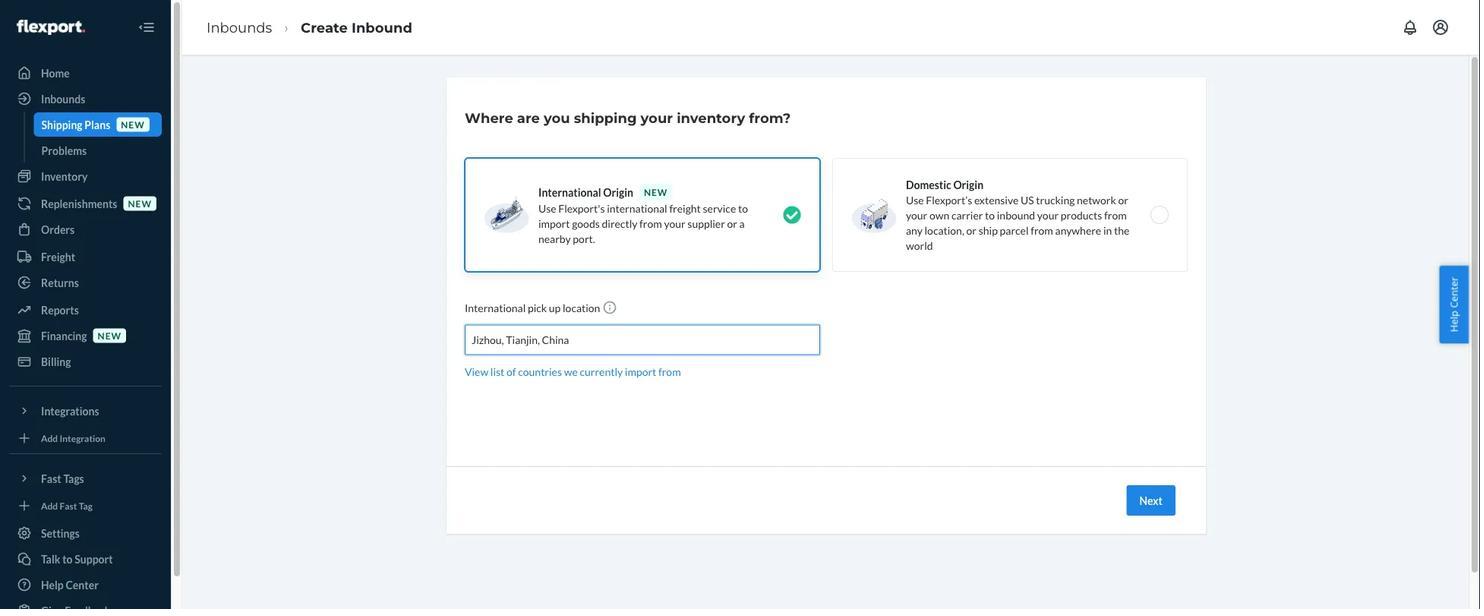Task type: locate. For each thing, give the bounding box(es) containing it.
use
[[906, 193, 924, 206], [539, 202, 556, 215]]

import right currently
[[625, 365, 656, 378]]

0 vertical spatial help
[[1447, 311, 1461, 332]]

fast tags button
[[9, 466, 162, 491]]

origin inside domestic origin use flexport's extensive us trucking network or your own carrier to inbound your products from any location, or ship parcel from anywhere in the world
[[954, 178, 984, 191]]

reports link
[[9, 298, 162, 322]]

international up flexport's
[[539, 186, 601, 199]]

fast left tag
[[60, 500, 77, 511]]

1 horizontal spatial inbounds link
[[207, 19, 272, 36]]

0 vertical spatial help center
[[1447, 277, 1461, 332]]

to up ship
[[985, 208, 995, 221]]

1 horizontal spatial international
[[539, 186, 601, 199]]

add for add fast tag
[[41, 500, 58, 511]]

origin up flexport's
[[954, 178, 984, 191]]

help center
[[1447, 277, 1461, 332], [41, 578, 99, 591]]

0 horizontal spatial to
[[62, 553, 73, 565]]

1 horizontal spatial import
[[625, 365, 656, 378]]

1 vertical spatial help
[[41, 578, 64, 591]]

1 horizontal spatial or
[[967, 224, 977, 237]]

goods
[[572, 217, 600, 230]]

financing
[[41, 329, 87, 342]]

returns link
[[9, 270, 162, 295]]

0 horizontal spatial import
[[539, 217, 570, 230]]

inventory
[[677, 109, 745, 126]]

list
[[491, 365, 505, 378]]

1 vertical spatial center
[[66, 578, 99, 591]]

new right plans
[[121, 119, 145, 130]]

to
[[738, 202, 748, 215], [985, 208, 995, 221], [62, 553, 73, 565]]

parcel
[[1000, 224, 1029, 237]]

2 horizontal spatial to
[[985, 208, 995, 221]]

center
[[1447, 277, 1461, 308], [66, 578, 99, 591]]

or down the carrier
[[967, 224, 977, 237]]

0 horizontal spatial inbounds
[[41, 92, 85, 105]]

international for international origin
[[539, 186, 601, 199]]

open notifications image
[[1401, 18, 1420, 36]]

0 horizontal spatial use
[[539, 202, 556, 215]]

help center inside button
[[1447, 277, 1461, 332]]

flexport logo image
[[17, 20, 85, 35]]

inbound
[[997, 208, 1035, 221]]

integration
[[60, 432, 106, 444]]

create inbound link
[[301, 19, 412, 36]]

products
[[1061, 208, 1102, 221]]

0 vertical spatial inbounds link
[[207, 19, 272, 36]]

1 vertical spatial inbounds
[[41, 92, 85, 105]]

0 horizontal spatial origin
[[603, 186, 633, 199]]

origin up the international
[[603, 186, 633, 199]]

ship
[[979, 224, 998, 237]]

0 vertical spatial import
[[539, 217, 570, 230]]

1 horizontal spatial help
[[1447, 311, 1461, 332]]

center inside button
[[1447, 277, 1461, 308]]

add integration
[[41, 432, 106, 444]]

add integration link
[[9, 429, 162, 447]]

integrations
[[41, 404, 99, 417]]

in
[[1104, 224, 1112, 237]]

0 vertical spatial fast
[[41, 472, 61, 485]]

0 horizontal spatial center
[[66, 578, 99, 591]]

extensive
[[974, 193, 1019, 206]]

a
[[739, 217, 745, 230]]

international for international pick up location
[[465, 302, 526, 314]]

are
[[517, 109, 540, 126]]

talk to support
[[41, 553, 113, 565]]

add left "integration"
[[41, 432, 58, 444]]

where
[[465, 109, 513, 126]]

use up nearby
[[539, 202, 556, 215]]

from down the international
[[640, 217, 662, 230]]

your right shipping
[[641, 109, 673, 126]]

fast tags
[[41, 472, 84, 485]]

new up orders link
[[128, 198, 152, 209]]

1 vertical spatial add
[[41, 500, 58, 511]]

1 vertical spatial import
[[625, 365, 656, 378]]

from right parcel
[[1031, 224, 1053, 237]]

0 horizontal spatial or
[[727, 217, 737, 230]]

1 vertical spatial international
[[465, 302, 526, 314]]

1 vertical spatial help center
[[41, 578, 99, 591]]

1 vertical spatial inbounds link
[[9, 87, 162, 111]]

from up the
[[1104, 208, 1127, 221]]

talk to support button
[[9, 547, 162, 571]]

1 horizontal spatial center
[[1447, 277, 1461, 308]]

add for add integration
[[41, 432, 58, 444]]

0 horizontal spatial international
[[465, 302, 526, 314]]

to up a
[[738, 202, 748, 215]]

your down freight
[[664, 217, 686, 230]]

new down reports link
[[98, 330, 122, 341]]

to inside button
[[62, 553, 73, 565]]

add
[[41, 432, 58, 444], [41, 500, 58, 511]]

add up 'settings'
[[41, 500, 58, 511]]

we
[[564, 365, 578, 378]]

1 horizontal spatial help center
[[1447, 277, 1461, 332]]

1 horizontal spatial use
[[906, 193, 924, 206]]

problems link
[[34, 138, 162, 163]]

of
[[507, 365, 516, 378]]

up
[[549, 302, 561, 314]]

2 horizontal spatial or
[[1118, 193, 1129, 206]]

import for from
[[625, 365, 656, 378]]

0 vertical spatial add
[[41, 432, 58, 444]]

use down domestic
[[906, 193, 924, 206]]

None text field
[[472, 332, 570, 347]]

fast
[[41, 472, 61, 485], [60, 500, 77, 511]]

import inside view list of countries we currently import from button
[[625, 365, 656, 378]]

new up the international
[[644, 186, 668, 197]]

returns
[[41, 276, 79, 289]]

2 add from the top
[[41, 500, 58, 511]]

add fast tag
[[41, 500, 93, 511]]

0 vertical spatial international
[[539, 186, 601, 199]]

to right talk
[[62, 553, 73, 565]]

0 vertical spatial inbounds
[[207, 19, 272, 36]]

1 horizontal spatial inbounds
[[207, 19, 272, 36]]

from right currently
[[659, 365, 681, 378]]

import up nearby
[[539, 217, 570, 230]]

0 vertical spatial center
[[1447, 277, 1461, 308]]

use flexport's international freight service to import goods directly from your supplier or a nearby port.
[[539, 202, 748, 245]]

1 horizontal spatial origin
[[954, 178, 984, 191]]

or
[[1118, 193, 1129, 206], [727, 217, 737, 230], [967, 224, 977, 237]]

inventory
[[41, 170, 88, 183]]

new
[[121, 119, 145, 130], [644, 186, 668, 197], [128, 198, 152, 209], [98, 330, 122, 341]]

1 add from the top
[[41, 432, 58, 444]]

or left a
[[727, 217, 737, 230]]

new for international origin
[[644, 186, 668, 197]]

home link
[[9, 61, 162, 85]]

your
[[641, 109, 673, 126], [906, 208, 928, 221], [1037, 208, 1059, 221], [664, 217, 686, 230]]

help
[[1447, 311, 1461, 332], [41, 578, 64, 591]]

settings link
[[9, 521, 162, 545]]

or right network
[[1118, 193, 1129, 206]]

network
[[1077, 193, 1116, 206]]

0 horizontal spatial help
[[41, 578, 64, 591]]

international
[[607, 202, 667, 215]]

1 horizontal spatial to
[[738, 202, 748, 215]]

billing link
[[9, 349, 162, 374]]

international
[[539, 186, 601, 199], [465, 302, 526, 314]]

international left pick
[[465, 302, 526, 314]]

fast inside dropdown button
[[41, 472, 61, 485]]

origin for domestic
[[954, 178, 984, 191]]

fast left tags
[[41, 472, 61, 485]]

import inside use flexport's international freight service to import goods directly from your supplier or a nearby port.
[[539, 217, 570, 230]]

view
[[465, 365, 488, 378]]

inbounds
[[207, 19, 272, 36], [41, 92, 85, 105]]



Task type: describe. For each thing, give the bounding box(es) containing it.
new for shipping plans
[[121, 119, 145, 130]]

help center button
[[1440, 266, 1469, 344]]

add fast tag link
[[9, 497, 162, 515]]

domestic origin use flexport's extensive us trucking network or your own carrier to inbound your products from any location, or ship parcel from anywhere in the world
[[906, 178, 1130, 252]]

freight link
[[9, 245, 162, 269]]

international origin
[[539, 186, 633, 199]]

international pick up location
[[465, 302, 602, 314]]

shipping
[[574, 109, 637, 126]]

location,
[[925, 224, 965, 237]]

shipping plans
[[41, 118, 110, 131]]

your inside use flexport's international freight service to import goods directly from your supplier or a nearby port.
[[664, 217, 686, 230]]

inbounds inside breadcrumbs navigation
[[207, 19, 272, 36]]

service
[[703, 202, 736, 215]]

new for financing
[[98, 330, 122, 341]]

plans
[[85, 118, 110, 131]]

or inside use flexport's international freight service to import goods directly from your supplier or a nearby port.
[[727, 217, 737, 230]]

create inbound
[[301, 19, 412, 36]]

create
[[301, 19, 348, 36]]

view list of countries we currently import from
[[465, 365, 681, 378]]

inbound
[[352, 19, 412, 36]]

to inside domestic origin use flexport's extensive us trucking network or your own carrier to inbound your products from any location, or ship parcel from anywhere in the world
[[985, 208, 995, 221]]

import for goods
[[539, 217, 570, 230]]

any
[[906, 224, 923, 237]]

inventory link
[[9, 164, 162, 188]]

nearby
[[539, 232, 571, 245]]

0 horizontal spatial inbounds link
[[9, 87, 162, 111]]

the
[[1114, 224, 1130, 237]]

new for replenishments
[[128, 198, 152, 209]]

flexport's
[[559, 202, 605, 215]]

from inside use flexport's international freight service to import goods directly from your supplier or a nearby port.
[[640, 217, 662, 230]]

reports
[[41, 303, 79, 316]]

tag
[[79, 500, 93, 511]]

supplier
[[688, 217, 725, 230]]

use inside use flexport's international freight service to import goods directly from your supplier or a nearby port.
[[539, 202, 556, 215]]

talk
[[41, 553, 60, 565]]

0 horizontal spatial help center
[[41, 578, 99, 591]]

carrier
[[952, 208, 983, 221]]

replenishments
[[41, 197, 117, 210]]

freight
[[669, 202, 701, 215]]

countries
[[518, 365, 562, 378]]

domestic
[[906, 178, 951, 191]]

tags
[[63, 472, 84, 485]]

your down trucking
[[1037, 208, 1059, 221]]

trucking
[[1036, 193, 1075, 206]]

check circle image
[[783, 206, 801, 224]]

use inside domestic origin use flexport's extensive us trucking network or your own carrier to inbound your products from any location, or ship parcel from anywhere in the world
[[906, 193, 924, 206]]

location
[[563, 302, 600, 314]]

origin for international
[[603, 186, 633, 199]]

from?
[[749, 109, 791, 126]]

port.
[[573, 232, 595, 245]]

next button
[[1127, 485, 1176, 516]]

home
[[41, 66, 70, 79]]

inbounds link inside breadcrumbs navigation
[[207, 19, 272, 36]]

world
[[906, 239, 933, 252]]

pick
[[528, 302, 547, 314]]

help inside button
[[1447, 311, 1461, 332]]

breadcrumbs navigation
[[194, 5, 424, 49]]

currently
[[580, 365, 623, 378]]

where are you shipping your inventory from?
[[465, 109, 791, 126]]

flexport's
[[926, 193, 972, 206]]

freight
[[41, 250, 75, 263]]

1 vertical spatial fast
[[60, 500, 77, 511]]

next
[[1140, 494, 1163, 507]]

close navigation image
[[137, 18, 156, 36]]

shipping
[[41, 118, 82, 131]]

help center link
[[9, 573, 162, 597]]

anywhere
[[1055, 224, 1101, 237]]

view list of countries we currently import from button
[[465, 364, 681, 379]]

from inside button
[[659, 365, 681, 378]]

us
[[1021, 193, 1034, 206]]

own
[[930, 208, 950, 221]]

settings
[[41, 527, 80, 540]]

open account menu image
[[1432, 18, 1450, 36]]

problems
[[41, 144, 87, 157]]

billing
[[41, 355, 71, 368]]

orders link
[[9, 217, 162, 242]]

support
[[75, 553, 113, 565]]

to inside use flexport's international freight service to import goods directly from your supplier or a nearby port.
[[738, 202, 748, 215]]

you
[[544, 109, 570, 126]]

integrations button
[[9, 399, 162, 423]]

orders
[[41, 223, 75, 236]]

your up any
[[906, 208, 928, 221]]

directly
[[602, 217, 638, 230]]



Task type: vqa. For each thing, say whether or not it's contained in the screenshot.
'choose' in the bottom of the page
no



